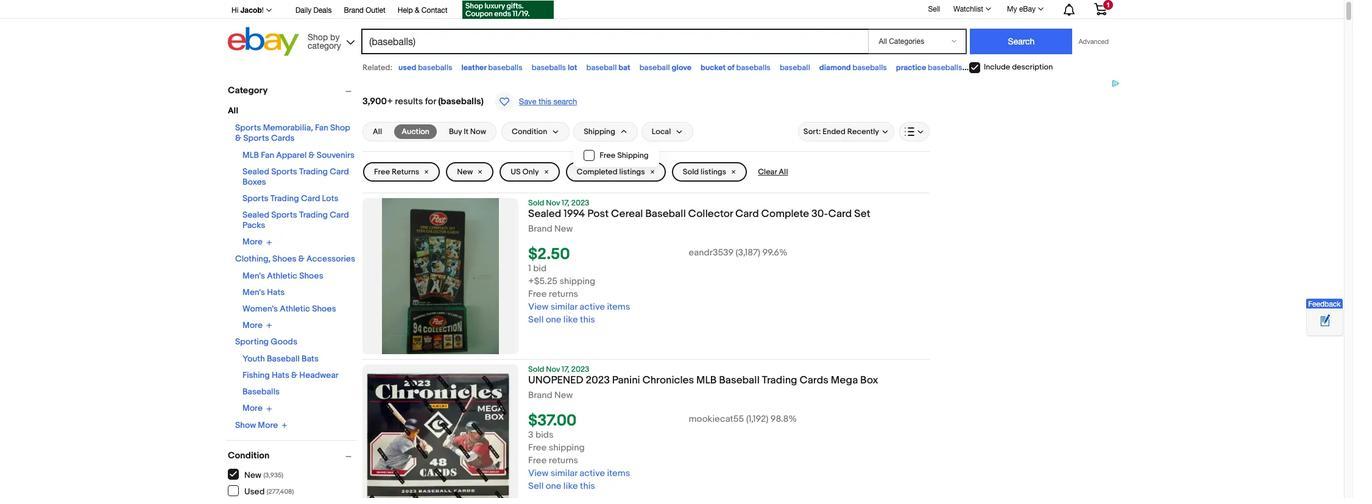 Task type: vqa. For each thing, say whether or not it's contained in the screenshot.
Large
no



Task type: describe. For each thing, give the bounding box(es) containing it.
completed
[[577, 167, 618, 177]]

sealed sports trading card packs link
[[243, 210, 349, 230]]

unopened
[[528, 374, 584, 386]]

of
[[728, 63, 735, 73]]

99.6%
[[763, 247, 788, 259]]

baseballs for used baseballs
[[418, 63, 453, 73]]

returns for $37.00
[[549, 455, 579, 466]]

baseball for glove
[[640, 63, 670, 73]]

baseballs for practice baseballs
[[928, 63, 963, 73]]

baseball inside the sold  nov 17, 2023 unopened 2023 panini chronicles mlb baseball trading cards mega box brand new
[[719, 374, 760, 386]]

mlb inside "mlb fan apparel & souvenirs sealed sports trading card boxes sports trading card lots sealed sports trading card packs"
[[243, 150, 259, 160]]

trading down the lots
[[299, 210, 328, 220]]

mlb fan apparel & souvenirs link
[[243, 150, 355, 160]]

help & contact
[[398, 6, 448, 15]]

category button
[[228, 85, 357, 96]]

practice baseballs
[[897, 63, 963, 73]]

deals
[[314, 6, 332, 15]]

account navigation
[[225, 0, 1117, 21]]

advanced
[[1079, 38, 1109, 45]]

& up the men's athletic shoes link
[[299, 253, 305, 264]]

headwear
[[300, 370, 339, 380]]

contact
[[422, 6, 448, 15]]

show
[[235, 420, 256, 430]]

3
[[528, 429, 534, 441]]

nov for $37.00
[[546, 365, 560, 374]]

sports down category
[[235, 123, 261, 133]]

card left the lots
[[301, 193, 320, 204]]

+
[[387, 96, 393, 107]]

completed listings
[[577, 167, 645, 177]]

mlb inside the sold  nov 17, 2023 unopened 2023 panini chronicles mlb baseball trading cards mega box brand new
[[697, 374, 717, 386]]

sealed sports trading card boxes link
[[243, 166, 349, 187]]

2 men's from the top
[[243, 287, 265, 297]]

similar for $2.50
[[551, 301, 578, 313]]

sporting
[[235, 336, 269, 347]]

unopened 2023 panini chronicles mlb baseball trading cards mega box link
[[528, 374, 930, 390]]

search
[[554, 97, 577, 106]]

unopened 2023 panini chronicles mlb baseball trading cards mega box heading
[[528, 374, 879, 386]]

sell for $37.00
[[528, 480, 544, 492]]

sporting goods link
[[235, 336, 298, 347]]

auction
[[402, 127, 430, 137]]

sports down boxes
[[243, 193, 269, 204]]

used
[[399, 63, 417, 73]]

hi jacob !
[[232, 5, 264, 15]]

daily
[[296, 6, 312, 15]]

17, for $37.00
[[562, 365, 570, 374]]

1 horizontal spatial condition button
[[502, 122, 570, 141]]

1 men's from the top
[[243, 270, 265, 281]]

trading down mlb fan apparel & souvenirs 'link'
[[299, 166, 328, 177]]

only
[[523, 167, 539, 177]]

packs
[[243, 220, 265, 230]]

new link
[[446, 162, 494, 182]]

bucket
[[701, 63, 726, 73]]

by
[[330, 32, 340, 42]]

similar for $37.00
[[551, 468, 578, 479]]

collector
[[689, 208, 733, 220]]

sell one like this link for $37.00
[[528, 480, 595, 492]]

baseball link
[[780, 63, 811, 73]]

outlet
[[366, 6, 386, 15]]

mlb fan apparel & souvenirs sealed sports trading card boxes sports trading card lots sealed sports trading card packs
[[243, 150, 355, 230]]

men's athletic shoes link
[[243, 270, 324, 281]]

1 vertical spatial athletic
[[280, 303, 310, 314]]

shipping inside dropdown button
[[584, 127, 616, 137]]

save this search button
[[491, 91, 581, 112]]

mega
[[831, 374, 858, 386]]

glove
[[672, 63, 692, 73]]

1 inside eandr3539 (3,187) 99.6% 1 bid +$5.25 shipping free returns view similar active items sell one like this
[[528, 263, 531, 274]]

this inside button
[[539, 97, 552, 106]]

bats
[[302, 354, 319, 364]]

free inside eandr3539 (3,187) 99.6% 1 bid +$5.25 shipping free returns view similar active items sell one like this
[[528, 288, 547, 300]]

buy it now link
[[442, 124, 494, 139]]

view for $2.50
[[528, 301, 549, 313]]

chronicles
[[643, 374, 694, 386]]

0 horizontal spatial all
[[228, 105, 238, 116]]

shipping button
[[574, 122, 638, 141]]

sell one like this link for $2.50
[[528, 314, 595, 326]]

diamond
[[820, 63, 851, 73]]

17, for $2.50
[[562, 198, 570, 208]]

bucket of baseballs
[[701, 63, 771, 73]]

98.8%
[[771, 413, 797, 425]]

leather baseballs
[[462, 63, 523, 73]]

eandr3539 (3,187) 99.6% 1 bid +$5.25 shipping free returns view similar active items sell one like this
[[528, 247, 788, 326]]

completed listings link
[[566, 162, 666, 182]]

fishing hats & headwear link
[[243, 370, 339, 380]]

cereal
[[611, 208, 643, 220]]

shipping for $2.50
[[560, 276, 596, 287]]

my
[[1008, 5, 1018, 13]]

returns for $2.50
[[549, 288, 579, 300]]

hi
[[232, 6, 239, 15]]

get the coupon image
[[462, 1, 554, 19]]

mookiecat55 (1,192) 98.8% 3 bids free shipping free returns view similar active items sell one like this
[[528, 413, 797, 492]]

accessories
[[307, 253, 355, 264]]

cards inside the sold  nov 17, 2023 unopened 2023 panini chronicles mlb baseball trading cards mega box brand new
[[800, 374, 829, 386]]

now
[[470, 127, 486, 137]]

buy it now
[[449, 127, 486, 137]]

save this search
[[519, 97, 577, 106]]

sporting goods
[[235, 336, 298, 347]]

2 vertical spatial shoes
[[312, 303, 336, 314]]

hats for women's
[[267, 287, 285, 297]]

bid
[[533, 263, 547, 274]]

main content containing $2.50
[[363, 79, 930, 498]]

youth baseball bats fishing hats & headwear baseballs
[[243, 354, 339, 397]]

baseball inside sold  nov 17, 2023 sealed 1994 post cereal baseball collector card complete 30-card set brand new
[[646, 208, 686, 220]]

(3,935)
[[264, 471, 284, 479]]

help
[[398, 6, 413, 15]]

3 baseballs from the left
[[532, 63, 566, 73]]

all link
[[366, 124, 390, 139]]

card down the lots
[[330, 210, 349, 220]]

memorabilia,
[[263, 123, 313, 133]]

free returns
[[374, 167, 420, 177]]

card right collector
[[736, 208, 759, 220]]

show more
[[235, 420, 278, 430]]

box
[[861, 374, 879, 386]]

men's hats link
[[243, 287, 285, 297]]

buy
[[449, 127, 462, 137]]

advertisement region
[[940, 79, 1123, 445]]

sealed up sports trading card lots link
[[243, 166, 270, 177]]

boxes
[[243, 177, 266, 187]]

daily deals
[[296, 6, 332, 15]]

mookiecat55
[[689, 413, 745, 425]]

clear all
[[758, 167, 788, 177]]

this for $37.00
[[580, 480, 595, 492]]

clear all link
[[754, 162, 793, 182]]

my ebay
[[1008, 5, 1036, 13]]

baseball inside youth baseball bats fishing hats & headwear baseballs
[[267, 354, 300, 364]]

sort: ended recently
[[804, 127, 880, 137]]

1 vertical spatial all
[[373, 127, 382, 137]]

sealed 1994 post cereal baseball collector card complete 30-card set link
[[528, 208, 930, 224]]

used baseballs
[[399, 63, 453, 73]]

sort:
[[804, 127, 821, 137]]

sell for $2.50
[[528, 314, 544, 326]]

30-
[[812, 208, 829, 220]]

+$5.25
[[528, 276, 558, 287]]

help & contact link
[[398, 4, 448, 18]]

condition for right condition dropdown button
[[512, 127, 548, 137]]

this for $2.50
[[580, 314, 595, 326]]

4 baseballs from the left
[[737, 63, 771, 73]]



Task type: locate. For each thing, give the bounding box(es) containing it.
trading up '98.8%'
[[762, 374, 798, 386]]

baseballs for leather baseballs
[[488, 63, 523, 73]]

panini
[[612, 374, 640, 386]]

nov inside sold  nov 17, 2023 sealed 1994 post cereal baseball collector card complete 30-card set brand new
[[546, 198, 560, 208]]

& right apparel
[[309, 150, 315, 160]]

returns down bids
[[549, 455, 579, 466]]

2 like from the top
[[564, 480, 578, 492]]

1 horizontal spatial cards
[[800, 374, 829, 386]]

sealed down boxes
[[243, 210, 270, 220]]

sold  nov 17, 2023 sealed 1994 post cereal baseball collector card complete 30-card set brand new
[[528, 198, 871, 235]]

trading up 'sealed sports trading card packs' link in the top left of the page
[[270, 193, 299, 204]]

Auction selected text field
[[402, 126, 430, 137]]

more up show more
[[243, 403, 263, 413]]

lot
[[568, 63, 578, 73]]

2 more button from the top
[[243, 320, 272, 330]]

active inside eandr3539 (3,187) 99.6% 1 bid +$5.25 shipping free returns view similar active items sell one like this
[[580, 301, 605, 313]]

2 17, from the top
[[562, 365, 570, 374]]

6 baseballs from the left
[[928, 63, 963, 73]]

0 vertical spatial sold
[[683, 167, 699, 177]]

shipping up completed listings link at the left of the page
[[618, 151, 649, 160]]

shipping right +$5.25
[[560, 276, 596, 287]]

0 horizontal spatial baseball
[[587, 63, 617, 73]]

shoes
[[273, 253, 297, 264], [299, 270, 324, 281], [312, 303, 336, 314]]

sold  nov 17, 2023 unopened 2023 panini chronicles mlb baseball trading cards mega box brand new
[[528, 365, 879, 401]]

1 horizontal spatial baseball
[[646, 208, 686, 220]]

similar inside eandr3539 (3,187) 99.6% 1 bid +$5.25 shipping free returns view similar active items sell one like this
[[551, 301, 578, 313]]

active for $37.00
[[580, 468, 605, 479]]

& inside sports memorabilia, fan shop & sports cards
[[235, 133, 241, 143]]

view similar active items link down +$5.25
[[528, 301, 630, 313]]

sort: ended recently button
[[798, 122, 895, 141]]

nov left '1994'
[[546, 198, 560, 208]]

1 horizontal spatial mlb
[[697, 374, 717, 386]]

1 vertical spatial items
[[607, 468, 630, 479]]

sell down 3
[[528, 480, 544, 492]]

0 vertical spatial more button
[[243, 237, 272, 247]]

1 horizontal spatial baseball
[[640, 63, 670, 73]]

all down 3,900
[[373, 127, 382, 137]]

2 listings from the left
[[701, 167, 727, 177]]

1 more button from the top
[[243, 237, 272, 247]]

0 vertical spatial view similar active items link
[[528, 301, 630, 313]]

shop inside sports memorabilia, fan shop & sports cards
[[330, 123, 350, 133]]

0 horizontal spatial listings
[[620, 167, 645, 177]]

sell
[[929, 5, 941, 13], [528, 314, 544, 326], [528, 480, 544, 492]]

shipping down bids
[[549, 442, 585, 454]]

sell one like this link down +$5.25
[[528, 314, 595, 326]]

rawlings
[[972, 63, 1002, 73]]

none submit inside the shop by category banner
[[971, 29, 1073, 54]]

0 vertical spatial similar
[[551, 301, 578, 313]]

clear
[[758, 167, 777, 177]]

0 horizontal spatial mlb
[[243, 150, 259, 160]]

& down category
[[235, 133, 241, 143]]

athletic right women's
[[280, 303, 310, 314]]

active for $2.50
[[580, 301, 605, 313]]

0 vertical spatial this
[[539, 97, 552, 106]]

1 horizontal spatial condition
[[512, 127, 548, 137]]

condition inside dropdown button
[[512, 127, 548, 137]]

more button for sporting
[[243, 403, 272, 414]]

baseballs left lot
[[532, 63, 566, 73]]

brand down unopened
[[528, 390, 553, 401]]

unopened 2023 panini chronicles mlb baseball trading cards mega box image
[[363, 365, 519, 498]]

& inside "link"
[[415, 6, 420, 15]]

this inside the mookiecat55 (1,192) 98.8% 3 bids free shipping free returns view similar active items sell one like this
[[580, 480, 595, 492]]

& right the help
[[415, 6, 420, 15]]

baseballs right used
[[418, 63, 453, 73]]

sold inside sold  nov 17, 2023 sealed 1994 post cereal baseball collector card complete 30-card set brand new
[[528, 198, 545, 208]]

nov up $37.00
[[546, 365, 560, 374]]

2 returns from the top
[[549, 455, 579, 466]]

1 vertical spatial fan
[[261, 150, 274, 160]]

None submit
[[971, 29, 1073, 54]]

2 vertical spatial brand
[[528, 390, 553, 401]]

2 vertical spatial sold
[[528, 365, 545, 374]]

this inside eandr3539 (3,187) 99.6% 1 bid +$5.25 shipping free returns view similar active items sell one like this
[[580, 314, 595, 326]]

it
[[464, 127, 469, 137]]

3 baseball from the left
[[780, 63, 811, 73]]

more button up show more
[[243, 403, 272, 414]]

clothing,
[[235, 253, 271, 264]]

$2.50
[[528, 245, 570, 264]]

one inside the mookiecat55 (1,192) 98.8% 3 bids free shipping free returns view similar active items sell one like this
[[546, 480, 562, 492]]

1 vertical spatial shop
[[330, 123, 350, 133]]

returns down +$5.25
[[549, 288, 579, 300]]

baseball left the bat
[[587, 63, 617, 73]]

& inside youth baseball bats fishing hats & headwear baseballs
[[291, 370, 298, 380]]

sports up boxes
[[243, 133, 269, 143]]

sold inside the sold  nov 17, 2023 unopened 2023 panini chronicles mlb baseball trading cards mega box brand new
[[528, 365, 545, 374]]

1 horizontal spatial listings
[[701, 167, 727, 177]]

0 horizontal spatial cards
[[271, 133, 295, 143]]

2 vertical spatial more button
[[243, 403, 272, 414]]

1 vertical spatial sell
[[528, 314, 544, 326]]

sold listings link
[[672, 162, 747, 182]]

1 vertical spatial condition button
[[228, 450, 357, 461]]

more up sporting
[[243, 320, 263, 330]]

cards inside sports memorabilia, fan shop & sports cards
[[271, 133, 295, 143]]

0 vertical spatial 1
[[1107, 1, 1111, 9]]

0 horizontal spatial fan
[[261, 150, 274, 160]]

2023 for $37.00
[[572, 365, 590, 374]]

more right "show"
[[258, 420, 278, 430]]

like inside eandr3539 (3,187) 99.6% 1 bid +$5.25 shipping free returns view similar active items sell one like this
[[564, 314, 578, 326]]

1 vertical spatial returns
[[549, 455, 579, 466]]

returns
[[392, 167, 420, 177]]

17, up $37.00
[[562, 365, 570, 374]]

results
[[395, 96, 423, 107]]

brand inside the account navigation
[[344, 6, 364, 15]]

auction link
[[395, 124, 437, 139]]

nov
[[546, 198, 560, 208], [546, 365, 560, 374]]

listings
[[620, 167, 645, 177], [701, 167, 727, 177]]

0 vertical spatial nov
[[546, 198, 560, 208]]

2 vertical spatial all
[[779, 167, 788, 177]]

1 vertical spatial men's
[[243, 287, 265, 297]]

5 baseballs from the left
[[853, 63, 887, 73]]

1 up 'advanced' "link"
[[1107, 1, 1111, 9]]

sports down sports trading card lots link
[[271, 210, 297, 220]]

baseballs right diamond
[[853, 63, 887, 73]]

cards up apparel
[[271, 133, 295, 143]]

goods
[[271, 336, 298, 347]]

1 nov from the top
[[546, 198, 560, 208]]

2 active from the top
[[580, 468, 605, 479]]

sold up $37.00
[[528, 365, 545, 374]]

shipping for $37.00
[[549, 442, 585, 454]]

1 vertical spatial more button
[[243, 320, 272, 330]]

1 vertical spatial sell one like this link
[[528, 480, 595, 492]]

more up 'clothing,'
[[243, 237, 263, 247]]

items inside the mookiecat55 (1,192) 98.8% 3 bids free shipping free returns view similar active items sell one like this
[[607, 468, 630, 479]]

brand outlet
[[344, 6, 386, 15]]

condition button up (3,935)
[[228, 450, 357, 461]]

all right clear
[[779, 167, 788, 177]]

sell down +$5.25
[[528, 314, 544, 326]]

1 horizontal spatial shop
[[330, 123, 350, 133]]

for
[[425, 96, 436, 107]]

2 similar from the top
[[551, 468, 578, 479]]

1 view similar active items link from the top
[[528, 301, 630, 313]]

complete
[[762, 208, 810, 220]]

trading
[[299, 166, 328, 177], [270, 193, 299, 204], [299, 210, 328, 220], [762, 374, 798, 386]]

1 vertical spatial shipping
[[549, 442, 585, 454]]

0 vertical spatial shipping
[[560, 276, 596, 287]]

one down bids
[[546, 480, 562, 492]]

0 vertical spatial condition button
[[502, 122, 570, 141]]

related:
[[363, 63, 393, 73]]

0 horizontal spatial 1
[[528, 263, 531, 274]]

2 baseballs from the left
[[488, 63, 523, 73]]

new up used
[[244, 470, 262, 480]]

1 left the bid
[[528, 263, 531, 274]]

diamond baseballs
[[820, 63, 887, 73]]

1 vertical spatial 1
[[528, 263, 531, 274]]

new down '1994'
[[555, 223, 573, 235]]

shop inside shop by category
[[308, 32, 328, 42]]

shipping inside eandr3539 (3,187) 99.6% 1 bid +$5.25 shipping free returns view similar active items sell one like this
[[560, 276, 596, 287]]

hats inside men's athletic shoes men's hats women's athletic shoes
[[267, 287, 285, 297]]

0 vertical spatial returns
[[549, 288, 579, 300]]

(baseballs)
[[438, 96, 484, 107]]

2023
[[572, 198, 590, 208], [572, 365, 590, 374], [586, 374, 610, 386]]

baseballs for diamond baseballs
[[853, 63, 887, 73]]

0 vertical spatial hats
[[267, 287, 285, 297]]

1 vertical spatial one
[[546, 480, 562, 492]]

sell one like this link down bids
[[528, 480, 595, 492]]

fan left apparel
[[261, 150, 274, 160]]

new down unopened
[[555, 390, 573, 401]]

0 vertical spatial shipping
[[584, 127, 616, 137]]

condition button down 'save this search' button
[[502, 122, 570, 141]]

2 view from the top
[[528, 468, 549, 479]]

1 vertical spatial active
[[580, 468, 605, 479]]

sealed left '1994'
[[528, 208, 562, 220]]

like for $37.00
[[564, 480, 578, 492]]

baseball up (1,192)
[[719, 374, 760, 386]]

0 vertical spatial sell
[[929, 5, 941, 13]]

2 horizontal spatial baseball
[[719, 374, 760, 386]]

1 horizontal spatial all
[[373, 127, 382, 137]]

0 vertical spatial sell one like this link
[[528, 314, 595, 326]]

1 vertical spatial nov
[[546, 365, 560, 374]]

men's athletic shoes men's hats women's athletic shoes
[[243, 270, 336, 314]]

0 vertical spatial baseball
[[646, 208, 686, 220]]

0 vertical spatial active
[[580, 301, 605, 313]]

1 active from the top
[[580, 301, 605, 313]]

sealed 1994 post cereal baseball collector card complete 30-card set image
[[382, 198, 499, 354]]

view similar active items link
[[528, 301, 630, 313], [528, 468, 630, 479]]

card left set on the right
[[829, 208, 852, 220]]

baseball down goods at left
[[267, 354, 300, 364]]

leather
[[462, 63, 487, 73]]

2023 for $2.50
[[572, 198, 590, 208]]

2 one from the top
[[546, 480, 562, 492]]

1 sell one like this link from the top
[[528, 314, 595, 326]]

view similar active items link for $37.00
[[528, 468, 630, 479]]

condition
[[512, 127, 548, 137], [228, 450, 270, 461]]

17, left post at the top left of page
[[562, 198, 570, 208]]

brand up $2.50
[[528, 223, 553, 235]]

sell link
[[923, 5, 946, 13]]

fan up 'souvenirs'
[[315, 123, 328, 133]]

mlb up boxes
[[243, 150, 259, 160]]

hats
[[267, 287, 285, 297], [272, 370, 290, 380]]

2 vertical spatial this
[[580, 480, 595, 492]]

0 vertical spatial men's
[[243, 270, 265, 281]]

(3,187)
[[736, 247, 761, 259]]

listings for sold listings
[[701, 167, 727, 177]]

feedback
[[1309, 300, 1341, 309]]

free returns link
[[363, 162, 440, 182]]

bat
[[619, 63, 631, 73]]

0 vertical spatial condition
[[512, 127, 548, 137]]

1 vertical spatial cards
[[800, 374, 829, 386]]

2 horizontal spatial baseball
[[780, 63, 811, 73]]

similar down bids
[[551, 468, 578, 479]]

baseballs lot
[[532, 63, 578, 73]]

shipping up free shipping link
[[584, 127, 616, 137]]

women's
[[243, 303, 278, 314]]

recently
[[848, 127, 880, 137]]

1 returns from the top
[[549, 288, 579, 300]]

1 horizontal spatial shipping
[[618, 151, 649, 160]]

sports memorabilia, fan shop & sports cards link
[[235, 123, 350, 143]]

shoes down the accessories
[[312, 303, 336, 314]]

1 baseball from the left
[[587, 63, 617, 73]]

1 vertical spatial hats
[[272, 370, 290, 380]]

3 more button from the top
[[243, 403, 272, 414]]

17, inside the sold  nov 17, 2023 unopened 2023 panini chronicles mlb baseball trading cards mega box brand new
[[562, 365, 570, 374]]

one down +$5.25
[[546, 314, 562, 326]]

clothing, shoes & accessories
[[235, 253, 355, 264]]

new inside the sold  nov 17, 2023 unopened 2023 panini chronicles mlb baseball trading cards mega box brand new
[[555, 390, 573, 401]]

sell inside the account navigation
[[929, 5, 941, 13]]

new inside new link
[[457, 167, 473, 177]]

sell inside eandr3539 (3,187) 99.6% 1 bid +$5.25 shipping free returns view similar active items sell one like this
[[528, 314, 544, 326]]

hats down the men's athletic shoes link
[[267, 287, 285, 297]]

1 vertical spatial view
[[528, 468, 549, 479]]

0 horizontal spatial baseball
[[267, 354, 300, 364]]

1 view from the top
[[528, 301, 549, 313]]

baseball left diamond
[[780, 63, 811, 73]]

1 horizontal spatial fan
[[315, 123, 328, 133]]

view inside the mookiecat55 (1,192) 98.8% 3 bids free shipping free returns view similar active items sell one like this
[[528, 468, 549, 479]]

1 17, from the top
[[562, 198, 570, 208]]

nov for $2.50
[[546, 198, 560, 208]]

brand outlet link
[[344, 4, 386, 18]]

jacob
[[241, 5, 262, 15]]

daily deals link
[[296, 4, 332, 18]]

0 vertical spatial athletic
[[267, 270, 297, 281]]

more button down women's
[[243, 320, 272, 330]]

listings up collector
[[701, 167, 727, 177]]

0 vertical spatial 17,
[[562, 198, 570, 208]]

view inside eandr3539 (3,187) 99.6% 1 bid +$5.25 shipping free returns view similar active items sell one like this
[[528, 301, 549, 313]]

listings for completed listings
[[620, 167, 645, 177]]

like inside the mookiecat55 (1,192) 98.8% 3 bids free shipping free returns view similar active items sell one like this
[[564, 480, 578, 492]]

one for $37.00
[[546, 480, 562, 492]]

items for $37.00
[[607, 468, 630, 479]]

7 baseballs from the left
[[1003, 63, 1038, 73]]

shoes up the men's athletic shoes link
[[273, 253, 297, 264]]

shipping inside the mookiecat55 (1,192) 98.8% 3 bids free shipping free returns view similar active items sell one like this
[[549, 442, 585, 454]]

mlb right chronicles
[[697, 374, 717, 386]]

0 vertical spatial brand
[[344, 6, 364, 15]]

1 vertical spatial condition
[[228, 450, 270, 461]]

description
[[1013, 62, 1054, 72]]

0 vertical spatial shoes
[[273, 253, 297, 264]]

1 similar from the top
[[551, 301, 578, 313]]

sold up sealed 1994 post cereal baseball collector card complete 30-card set heading
[[683, 167, 699, 177]]

0 vertical spatial cards
[[271, 133, 295, 143]]

condition down save
[[512, 127, 548, 137]]

1 vertical spatial shoes
[[299, 270, 324, 281]]

new down it
[[457, 167, 473, 177]]

baseball left glove
[[640, 63, 670, 73]]

baseballs right leather
[[488, 63, 523, 73]]

souvenirs
[[317, 150, 355, 160]]

baseball for bat
[[587, 63, 617, 73]]

1 vertical spatial shipping
[[618, 151, 649, 160]]

condition for bottommost condition dropdown button
[[228, 450, 270, 461]]

2 vertical spatial sell
[[528, 480, 544, 492]]

more button for clothing,
[[243, 320, 272, 330]]

17,
[[562, 198, 570, 208], [562, 365, 570, 374]]

0 vertical spatial fan
[[315, 123, 328, 133]]

active inside the mookiecat55 (1,192) 98.8% 3 bids free shipping free returns view similar active items sell one like this
[[580, 468, 605, 479]]

hats for &
[[272, 370, 290, 380]]

1 baseballs from the left
[[418, 63, 453, 73]]

2 baseball from the left
[[640, 63, 670, 73]]

0 vertical spatial view
[[528, 301, 549, 313]]

2023 inside sold  nov 17, 2023 sealed 1994 post cereal baseball collector card complete 30-card set brand new
[[572, 198, 590, 208]]

local
[[652, 127, 671, 137]]

my ebay link
[[1001, 2, 1050, 16]]

1 listings from the left
[[620, 167, 645, 177]]

view down bids
[[528, 468, 549, 479]]

hats inside youth baseball bats fishing hats & headwear baseballs
[[272, 370, 290, 380]]

sold for $2.50
[[528, 198, 545, 208]]

more button down packs
[[243, 237, 272, 247]]

save
[[519, 97, 537, 106]]

view for $37.00
[[528, 468, 549, 479]]

card
[[330, 166, 349, 177], [301, 193, 320, 204], [736, 208, 759, 220], [829, 208, 852, 220], [330, 210, 349, 220]]

0 vertical spatial items
[[607, 301, 630, 313]]

ended
[[823, 127, 846, 137]]

listings down free shipping
[[620, 167, 645, 177]]

2 sell one like this link from the top
[[528, 480, 595, 492]]

baseballs for rawlings baseballs
[[1003, 63, 1038, 73]]

2 nov from the top
[[546, 365, 560, 374]]

0 horizontal spatial shipping
[[584, 127, 616, 137]]

used
[[244, 486, 265, 496]]

returns inside eandr3539 (3,187) 99.6% 1 bid +$5.25 shipping free returns view similar active items sell one like this
[[549, 288, 579, 300]]

condition up new (3,935)
[[228, 450, 270, 461]]

1 vertical spatial sold
[[528, 198, 545, 208]]

all down category
[[228, 105, 238, 116]]

1 horizontal spatial 1
[[1107, 1, 1111, 9]]

returns
[[549, 288, 579, 300], [549, 455, 579, 466]]

0 horizontal spatial condition
[[228, 450, 270, 461]]

clothing, shoes & accessories link
[[235, 253, 355, 264]]

watchlist
[[954, 5, 984, 13]]

baseballs right 'rawlings'
[[1003, 63, 1038, 73]]

like for $2.50
[[564, 314, 578, 326]]

shop up 'souvenirs'
[[330, 123, 350, 133]]

items inside eandr3539 (3,187) 99.6% 1 bid +$5.25 shipping free returns view similar active items sell one like this
[[607, 301, 630, 313]]

bids
[[536, 429, 554, 441]]

apparel
[[276, 150, 307, 160]]

sports
[[235, 123, 261, 133], [243, 133, 269, 143], [271, 166, 297, 177], [243, 193, 269, 204], [271, 210, 297, 220]]

set
[[855, 208, 871, 220]]

similar inside the mookiecat55 (1,192) 98.8% 3 bids free shipping free returns view similar active items sell one like this
[[551, 468, 578, 479]]

0 vertical spatial mlb
[[243, 150, 259, 160]]

0 vertical spatial all
[[228, 105, 238, 116]]

$37.00
[[528, 412, 577, 430]]

0 horizontal spatial shop
[[308, 32, 328, 42]]

baseball right "cereal" at the top of page
[[646, 208, 686, 220]]

1 items from the top
[[607, 301, 630, 313]]

2 view similar active items link from the top
[[528, 468, 630, 479]]

more inside button
[[258, 420, 278, 430]]

one inside eandr3539 (3,187) 99.6% 1 bid +$5.25 shipping free returns view similar active items sell one like this
[[546, 314, 562, 326]]

1 vertical spatial this
[[580, 314, 595, 326]]

hats down youth baseball bats link
[[272, 370, 290, 380]]

1 like from the top
[[564, 314, 578, 326]]

2 vertical spatial baseball
[[719, 374, 760, 386]]

shoes down clothing, shoes & accessories link on the left of the page
[[299, 270, 324, 281]]

17, inside sold  nov 17, 2023 sealed 1994 post cereal baseball collector card complete 30-card set brand new
[[562, 198, 570, 208]]

items for $2.50
[[607, 301, 630, 313]]

new inside sold  nov 17, 2023 sealed 1994 post cereal baseball collector card complete 30-card set brand new
[[555, 223, 573, 235]]

0 vertical spatial shop
[[308, 32, 328, 42]]

brand left outlet
[[344, 6, 364, 15]]

shop by category banner
[[225, 0, 1117, 59]]

baseballs link
[[243, 386, 280, 397]]

sold for $37.00
[[528, 365, 545, 374]]

athletic down clothing, shoes & accessories
[[267, 270, 297, 281]]

sealed inside sold  nov 17, 2023 sealed 1994 post cereal baseball collector card complete 30-card set brand new
[[528, 208, 562, 220]]

view similar active items link down bids
[[528, 468, 630, 479]]

1 vertical spatial mlb
[[697, 374, 717, 386]]

& down youth baseball bats link
[[291, 370, 298, 380]]

1 vertical spatial similar
[[551, 468, 578, 479]]

3,900
[[363, 96, 387, 107]]

baseballs right practice
[[928, 63, 963, 73]]

sold down only
[[528, 198, 545, 208]]

1 vertical spatial brand
[[528, 223, 553, 235]]

brand inside sold  nov 17, 2023 sealed 1994 post cereal baseball collector card complete 30-card set brand new
[[528, 223, 553, 235]]

brand inside the sold  nov 17, 2023 unopened 2023 panini chronicles mlb baseball trading cards mega box brand new
[[528, 390, 553, 401]]

view similar active items link for $2.50
[[528, 301, 630, 313]]

sell inside the mookiecat55 (1,192) 98.8% 3 bids free shipping free returns view similar active items sell one like this
[[528, 480, 544, 492]]

returns inside the mookiecat55 (1,192) 98.8% 3 bids free shipping free returns view similar active items sell one like this
[[549, 455, 579, 466]]

1 vertical spatial baseball
[[267, 354, 300, 364]]

nov inside the sold  nov 17, 2023 unopened 2023 panini chronicles mlb baseball trading cards mega box brand new
[[546, 365, 560, 374]]

fan inside "mlb fan apparel & souvenirs sealed sports trading card boxes sports trading card lots sealed sports trading card packs"
[[261, 150, 274, 160]]

0 vertical spatial like
[[564, 314, 578, 326]]

men's down 'clothing,'
[[243, 270, 265, 281]]

baseballs right of
[[737, 63, 771, 73]]

similar down +$5.25
[[551, 301, 578, 313]]

1 inside the account navigation
[[1107, 1, 1111, 9]]

card down 'souvenirs'
[[330, 166, 349, 177]]

sell one like this link
[[528, 314, 595, 326], [528, 480, 595, 492]]

1 vertical spatial 17,
[[562, 365, 570, 374]]

sports down apparel
[[271, 166, 297, 177]]

view
[[528, 301, 549, 313], [528, 468, 549, 479]]

main content
[[363, 79, 930, 498]]

1
[[1107, 1, 1111, 9], [528, 263, 531, 274]]

trading inside the sold  nov 17, 2023 unopened 2023 panini chronicles mlb baseball trading cards mega box brand new
[[762, 374, 798, 386]]

Search for anything text field
[[363, 30, 866, 53]]

shop left by
[[308, 32, 328, 42]]

1 one from the top
[[546, 314, 562, 326]]

2 horizontal spatial all
[[779, 167, 788, 177]]

free
[[600, 151, 616, 160], [374, 167, 390, 177], [528, 288, 547, 300], [528, 442, 547, 454], [528, 455, 547, 466]]

0 vertical spatial one
[[546, 314, 562, 326]]

sports trading card lots link
[[243, 193, 339, 204]]

used (277,408)
[[244, 486, 294, 496]]

show more button
[[235, 420, 288, 430]]

more
[[243, 237, 263, 247], [243, 320, 263, 330], [243, 403, 263, 413], [258, 420, 278, 430]]

!
[[262, 6, 264, 15]]

1 vertical spatial view similar active items link
[[528, 468, 630, 479]]

& inside "mlb fan apparel & souvenirs sealed sports trading card boxes sports trading card lots sealed sports trading card packs"
[[309, 150, 315, 160]]

sell left 'watchlist'
[[929, 5, 941, 13]]

sealed 1994 post cereal baseball collector card complete 30-card set heading
[[528, 208, 871, 220]]

fan inside sports memorabilia, fan shop & sports cards
[[315, 123, 328, 133]]

0 horizontal spatial condition button
[[228, 450, 357, 461]]

one for $2.50
[[546, 314, 562, 326]]

1 vertical spatial like
[[564, 480, 578, 492]]

2 items from the top
[[607, 468, 630, 479]]

listing options selector. list view selected. image
[[905, 127, 925, 137]]



